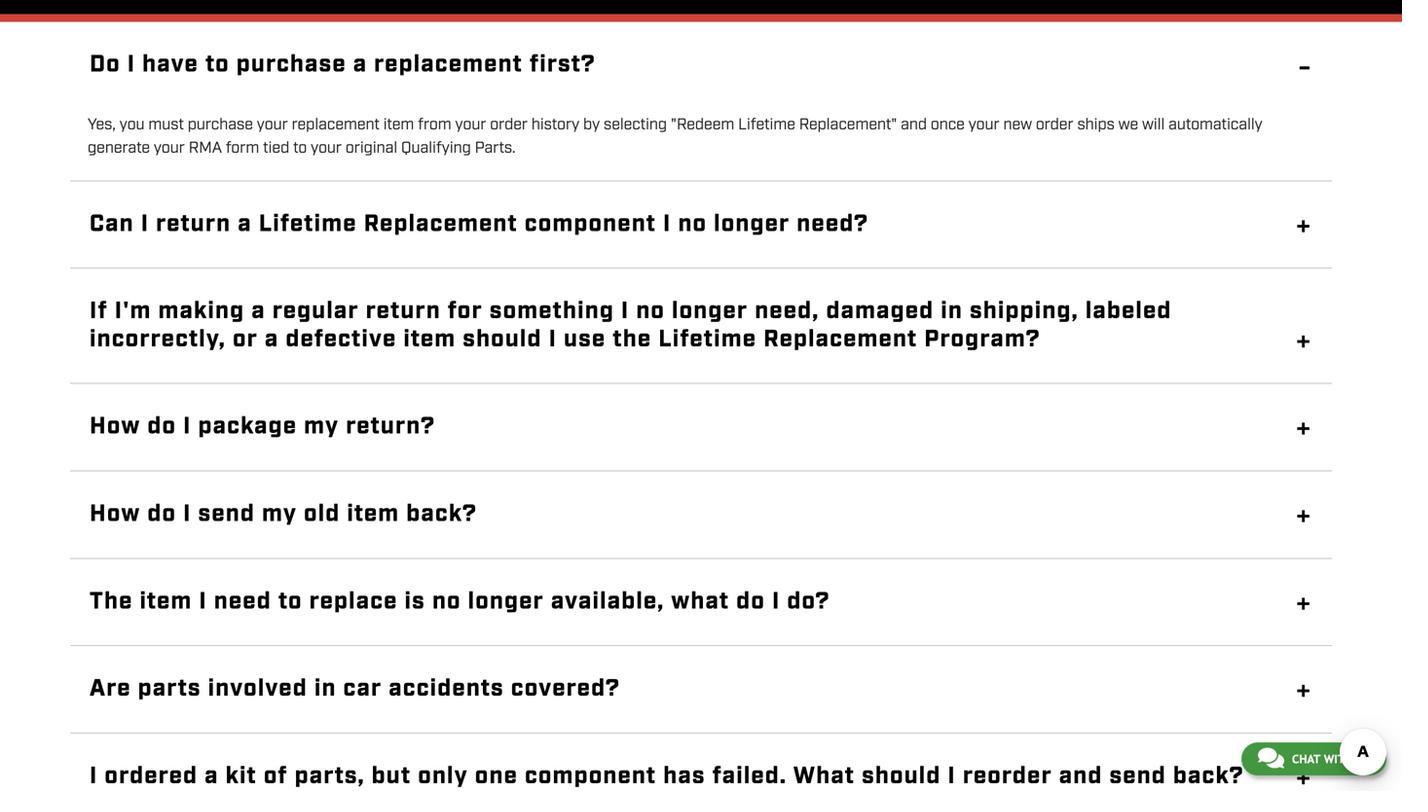 Task type: describe. For each thing, give the bounding box(es) containing it.
i left 'use'
[[549, 324, 557, 355]]

shipping,
[[970, 296, 1079, 327]]

should
[[463, 324, 542, 355]]

the
[[90, 587, 133, 618]]

we
[[1119, 115, 1139, 135]]

do?
[[787, 587, 830, 618]]

selecting
[[604, 115, 667, 135]]

1 vertical spatial lifetime
[[259, 209, 357, 240]]

longer inside if i'm making a regular return for something i no longer need, damaged in shipping, labeled incorrectly, or a defective item should i use the lifetime replacement program?
[[672, 296, 748, 327]]

a down form
[[238, 209, 252, 240]]

available,
[[551, 587, 665, 618]]

form
[[226, 138, 259, 159]]

if i'm making a regular return for something i no longer need, damaged in shipping, labeled incorrectly, or a defective item should i use the lifetime replacement program?
[[90, 296, 1172, 355]]

how do i send my old item back?
[[90, 499, 477, 530]]

to inside yes, you must purchase your replacement item from your order history by selecting "redeem lifetime replacement" and once your new order ships we will automatically generate your rma form tied to your original qualifying parts.
[[293, 138, 307, 159]]

and
[[901, 115, 927, 135]]

package
[[198, 412, 297, 443]]

by
[[584, 115, 600, 135]]

need,
[[755, 296, 820, 327]]

program?
[[925, 324, 1041, 355]]

a right making
[[252, 296, 266, 327]]

0 vertical spatial replacement
[[374, 49, 523, 80]]

old
[[304, 499, 340, 530]]

rma
[[189, 138, 222, 159]]

generate
[[88, 138, 150, 159]]

ships
[[1078, 115, 1115, 135]]

0 vertical spatial purchase
[[236, 49, 347, 80]]

"redeem
[[671, 115, 735, 135]]

your down must
[[154, 138, 185, 159]]

a up original
[[353, 49, 367, 80]]

1 order from the left
[[490, 115, 528, 135]]

in inside if i'm making a regular return for something i no longer need, damaged in shipping, labeled incorrectly, or a defective item should i use the lifetime replacement program?
[[941, 296, 963, 327]]

can i return a lifetime replacement component i no longer need?
[[90, 209, 869, 240]]

yes,
[[88, 115, 116, 135]]

purchase inside yes, you must purchase your replacement item from your order history by selecting "redeem lifetime replacement" and once your new order ships we will automatically generate your rma form tied to your original qualifying parts.
[[188, 115, 253, 135]]

have
[[142, 49, 199, 80]]

0 vertical spatial to
[[205, 49, 230, 80]]

regular
[[272, 296, 359, 327]]

something
[[490, 296, 615, 327]]

what
[[671, 587, 730, 618]]

automatically
[[1169, 115, 1263, 135]]

you
[[120, 115, 145, 135]]

involved
[[208, 674, 308, 705]]

new
[[1004, 115, 1033, 135]]

damaged
[[827, 296, 935, 327]]

lifetime inside yes, you must purchase your replacement item from your order history by selecting "redeem lifetime replacement" and once your new order ships we will automatically generate your rma form tied to your original qualifying parts.
[[739, 115, 796, 135]]

how do i package my return?
[[90, 412, 436, 443]]

replacement inside yes, you must purchase your replacement item from your order history by selecting "redeem lifetime replacement" and once your new order ships we will automatically generate your rma form tied to your original qualifying parts.
[[292, 115, 380, 135]]

i right the do
[[127, 49, 136, 80]]

if
[[90, 296, 108, 327]]

your left original
[[311, 138, 342, 159]]

my for send
[[262, 499, 297, 530]]

a right or
[[265, 324, 279, 355]]

parts.
[[475, 138, 516, 159]]

labeled
[[1086, 296, 1172, 327]]

2 order from the left
[[1036, 115, 1074, 135]]

do for package
[[147, 412, 176, 443]]

chat with us link
[[1242, 743, 1387, 776]]

car
[[343, 674, 382, 705]]

replace
[[309, 587, 398, 618]]

item right old
[[347, 499, 400, 530]]

will
[[1143, 115, 1165, 135]]

0 vertical spatial longer
[[714, 209, 790, 240]]

your up parts.
[[455, 115, 487, 135]]

i right component
[[663, 209, 672, 240]]

yes, you must purchase your replacement item from your order history by selecting "redeem lifetime replacement" and once your new order ships we will automatically generate your rma form tied to your original qualifying parts.
[[88, 115, 1263, 159]]

chat with us
[[1293, 753, 1371, 767]]

first?
[[530, 49, 596, 80]]

i right can
[[141, 209, 149, 240]]

can
[[90, 209, 134, 240]]

i left send
[[183, 499, 191, 530]]

send
[[198, 499, 255, 530]]

for
[[448, 296, 483, 327]]



Task type: locate. For each thing, give the bounding box(es) containing it.
back?
[[406, 499, 477, 530]]

2 vertical spatial no
[[432, 587, 461, 618]]

2 vertical spatial to
[[278, 587, 303, 618]]

1 horizontal spatial in
[[941, 296, 963, 327]]

1 horizontal spatial replacement
[[764, 324, 918, 355]]

item inside yes, you must purchase your replacement item from your order history by selecting "redeem lifetime replacement" and once your new order ships we will automatically generate your rma form tied to your original qualifying parts.
[[384, 115, 414, 135]]

lifetime right the
[[659, 324, 757, 355]]

2 vertical spatial do
[[737, 587, 766, 618]]

accidents
[[389, 674, 504, 705]]

the item i need to replace is no longer available, what do i do?
[[90, 587, 830, 618]]

order up parts.
[[490, 115, 528, 135]]

return down rma
[[156, 209, 231, 240]]

0 horizontal spatial no
[[432, 587, 461, 618]]

defective
[[286, 324, 397, 355]]

no right is
[[432, 587, 461, 618]]

0 vertical spatial replacement
[[364, 209, 518, 240]]

no right 'use'
[[636, 296, 665, 327]]

0 vertical spatial return
[[156, 209, 231, 240]]

1 horizontal spatial return
[[366, 296, 441, 327]]

1 vertical spatial replacement
[[292, 115, 380, 135]]

1 how from the top
[[90, 412, 141, 443]]

longer
[[714, 209, 790, 240], [672, 296, 748, 327], [468, 587, 544, 618]]

1 vertical spatial no
[[636, 296, 665, 327]]

component
[[525, 209, 657, 240]]

replacement inside if i'm making a regular return for something i no longer need, damaged in shipping, labeled incorrectly, or a defective item should i use the lifetime replacement program?
[[764, 324, 918, 355]]

1 vertical spatial my
[[262, 499, 297, 530]]

covered?
[[511, 674, 620, 705]]

original
[[346, 138, 398, 159]]

need?
[[797, 209, 869, 240]]

return left for
[[366, 296, 441, 327]]

return
[[156, 209, 231, 240], [366, 296, 441, 327]]

use
[[564, 324, 606, 355]]

lifetime
[[739, 115, 796, 135], [259, 209, 357, 240], [659, 324, 757, 355]]

do left package
[[147, 412, 176, 443]]

replacement"
[[800, 115, 897, 135]]

do left send
[[147, 499, 176, 530]]

comments image
[[1258, 747, 1285, 771]]

1 horizontal spatial no
[[636, 296, 665, 327]]

us
[[1357, 753, 1371, 767]]

1 vertical spatial do
[[147, 499, 176, 530]]

replacement
[[374, 49, 523, 80], [292, 115, 380, 135]]

do right the what
[[737, 587, 766, 618]]

with
[[1324, 753, 1353, 767]]

0 horizontal spatial my
[[262, 499, 297, 530]]

no inside if i'm making a regular return for something i no longer need, damaged in shipping, labeled incorrectly, or a defective item should i use the lifetime replacement program?
[[636, 296, 665, 327]]

0 horizontal spatial return
[[156, 209, 231, 240]]

return inside if i'm making a regular return for something i no longer need, damaged in shipping, labeled incorrectly, or a defective item should i use the lifetime replacement program?
[[366, 296, 441, 327]]

once
[[931, 115, 965, 135]]

i left package
[[183, 412, 191, 443]]

tied
[[263, 138, 290, 159]]

0 vertical spatial do
[[147, 412, 176, 443]]

my
[[304, 412, 339, 443], [262, 499, 297, 530]]

1 vertical spatial replacement
[[764, 324, 918, 355]]

my left old
[[262, 499, 297, 530]]

your
[[257, 115, 288, 135], [455, 115, 487, 135], [969, 115, 1000, 135], [154, 138, 185, 159], [311, 138, 342, 159]]

need
[[214, 587, 272, 618]]

in
[[941, 296, 963, 327], [314, 674, 337, 705]]

to right have
[[205, 49, 230, 80]]

1 horizontal spatial order
[[1036, 115, 1074, 135]]

1 vertical spatial in
[[314, 674, 337, 705]]

0 horizontal spatial order
[[490, 115, 528, 135]]

purchase up tied
[[236, 49, 347, 80]]

item left should
[[404, 324, 456, 355]]

order right new
[[1036, 115, 1074, 135]]

replacement up from
[[374, 49, 523, 80]]

to right "need"
[[278, 587, 303, 618]]

item inside if i'm making a regular return for something i no longer need, damaged in shipping, labeled incorrectly, or a defective item should i use the lifetime replacement program?
[[404, 324, 456, 355]]

from
[[418, 115, 452, 135]]

do
[[147, 412, 176, 443], [147, 499, 176, 530], [737, 587, 766, 618]]

making
[[158, 296, 245, 327]]

0 vertical spatial in
[[941, 296, 963, 327]]

or
[[233, 324, 258, 355]]

how up 'the'
[[90, 499, 141, 530]]

no down yes, you must purchase your replacement item from your order history by selecting "redeem lifetime replacement" and once your new order ships we will automatically generate your rma form tied to your original qualifying parts.
[[678, 209, 707, 240]]

i left "need"
[[199, 587, 207, 618]]

do for send
[[147, 499, 176, 530]]

no
[[678, 209, 707, 240], [636, 296, 665, 327], [432, 587, 461, 618]]

lifetime right "redeem
[[739, 115, 796, 135]]

my left return?
[[304, 412, 339, 443]]

longer right is
[[468, 587, 544, 618]]

my for package
[[304, 412, 339, 443]]

i
[[127, 49, 136, 80], [141, 209, 149, 240], [663, 209, 672, 240], [621, 296, 630, 327], [549, 324, 557, 355], [183, 412, 191, 443], [183, 499, 191, 530], [199, 587, 207, 618], [772, 587, 781, 618]]

the
[[613, 324, 652, 355]]

0 vertical spatial lifetime
[[739, 115, 796, 135]]

do i have to purchase a replacement first?
[[90, 49, 596, 80]]

how
[[90, 412, 141, 443], [90, 499, 141, 530]]

longer left need,
[[672, 296, 748, 327]]

replacement up original
[[292, 115, 380, 135]]

i left do?
[[772, 587, 781, 618]]

your up tied
[[257, 115, 288, 135]]

must
[[148, 115, 184, 135]]

1 vertical spatial how
[[90, 499, 141, 530]]

2 how from the top
[[90, 499, 141, 530]]

return?
[[346, 412, 436, 443]]

0 vertical spatial my
[[304, 412, 339, 443]]

how for how do i send my old item back?
[[90, 499, 141, 530]]

1 vertical spatial purchase
[[188, 115, 253, 135]]

parts
[[138, 674, 201, 705]]

qualifying
[[401, 138, 471, 159]]

item
[[384, 115, 414, 135], [404, 324, 456, 355], [347, 499, 400, 530], [140, 587, 192, 618]]

to
[[205, 49, 230, 80], [293, 138, 307, 159], [278, 587, 303, 618]]

0 horizontal spatial replacement
[[364, 209, 518, 240]]

lifetime inside if i'm making a regular return for something i no longer need, damaged in shipping, labeled incorrectly, or a defective item should i use the lifetime replacement program?
[[659, 324, 757, 355]]

are
[[90, 674, 131, 705]]

a
[[353, 49, 367, 80], [238, 209, 252, 240], [252, 296, 266, 327], [265, 324, 279, 355]]

are parts involved in car accidents covered?
[[90, 674, 620, 705]]

how for how do i package my return?
[[90, 412, 141, 443]]

0 horizontal spatial in
[[314, 674, 337, 705]]

to right tied
[[293, 138, 307, 159]]

0 vertical spatial how
[[90, 412, 141, 443]]

chat
[[1293, 753, 1321, 767]]

2 horizontal spatial no
[[678, 209, 707, 240]]

1 horizontal spatial my
[[304, 412, 339, 443]]

in right damaged
[[941, 296, 963, 327]]

1 vertical spatial to
[[293, 138, 307, 159]]

order
[[490, 115, 528, 135], [1036, 115, 1074, 135]]

item up original
[[384, 115, 414, 135]]

i'm
[[115, 296, 151, 327]]

incorrectly,
[[90, 324, 226, 355]]

item right 'the'
[[140, 587, 192, 618]]

your left new
[[969, 115, 1000, 135]]

2 vertical spatial lifetime
[[659, 324, 757, 355]]

replacement
[[364, 209, 518, 240], [764, 324, 918, 355]]

i right 'use'
[[621, 296, 630, 327]]

1 vertical spatial longer
[[672, 296, 748, 327]]

do
[[90, 49, 121, 80]]

longer left need?
[[714, 209, 790, 240]]

1 vertical spatial return
[[366, 296, 441, 327]]

2 vertical spatial longer
[[468, 587, 544, 618]]

is
[[405, 587, 426, 618]]

purchase
[[236, 49, 347, 80], [188, 115, 253, 135]]

how down incorrectly,
[[90, 412, 141, 443]]

0 vertical spatial no
[[678, 209, 707, 240]]

in left car
[[314, 674, 337, 705]]

purchase up rma
[[188, 115, 253, 135]]

lifetime down tied
[[259, 209, 357, 240]]

history
[[532, 115, 580, 135]]



Task type: vqa. For each thing, say whether or not it's contained in the screenshot.
How do I send my old item back?
yes



